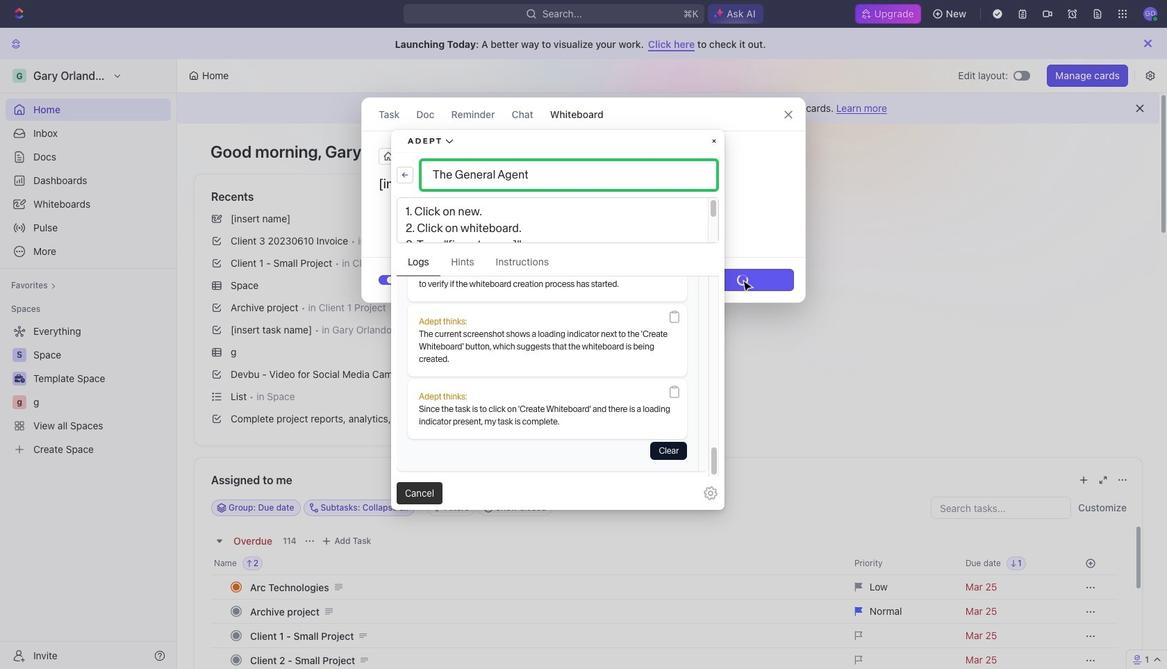 Task type: locate. For each thing, give the bounding box(es) containing it.
tree
[[6, 320, 171, 461]]

alert
[[177, 93, 1160, 124]]

dialog
[[361, 97, 806, 303]]



Task type: vqa. For each thing, say whether or not it's contained in the screenshot.
second will from the left
no



Task type: describe. For each thing, give the bounding box(es) containing it.
Name this Whiteboard... field
[[362, 176, 806, 193]]

tree inside sidebar navigation
[[6, 320, 171, 461]]

Search tasks... text field
[[932, 498, 1071, 518]]

sidebar navigation
[[0, 59, 177, 669]]



